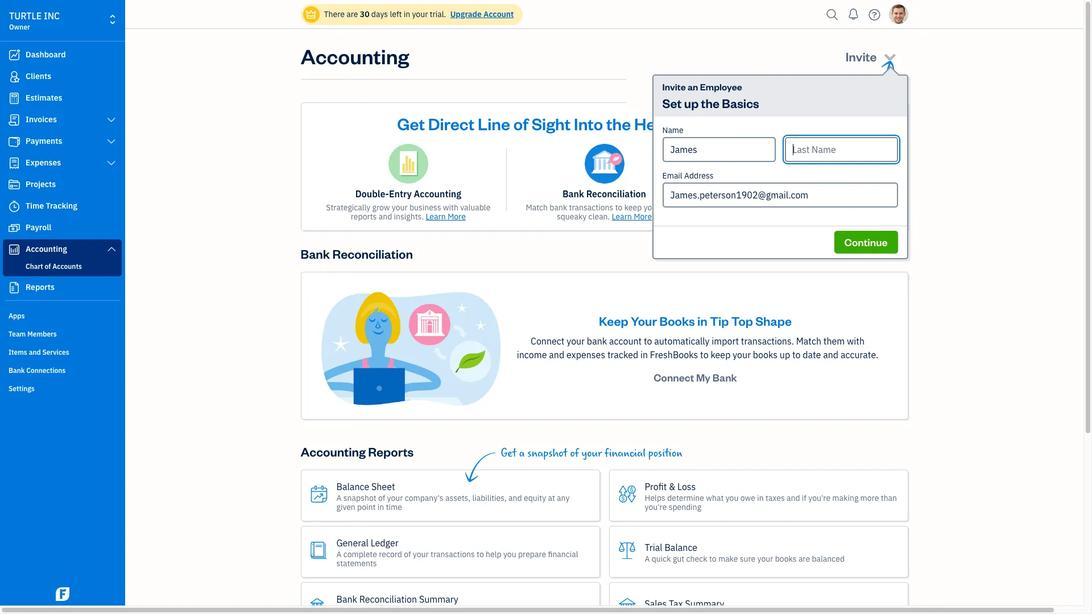 Task type: locate. For each thing, give the bounding box(es) containing it.
a down general
[[337, 550, 342, 560]]

0 horizontal spatial learn
[[426, 212, 446, 222]]

1 horizontal spatial summary
[[686, 599, 725, 610]]

in right accounts
[[864, 203, 871, 213]]

0 vertical spatial your
[[706, 113, 741, 134]]

connect your bank account to automatically import transactions. match them with income and expenses tracked in freshbooks to keep your books up to date and accurate.
[[517, 336, 879, 361]]

a down trial
[[645, 554, 650, 564]]

1 horizontal spatial learn more
[[612, 212, 652, 222]]

sales tax summary
[[645, 599, 725, 610]]

trial.
[[430, 9, 446, 19]]

and right reports
[[379, 212, 392, 222]]

double-entry accounting
[[356, 188, 462, 200]]

0 horizontal spatial summary
[[419, 594, 459, 605]]

match left squeaky
[[526, 203, 548, 213]]

double-entry accounting image
[[389, 144, 428, 184]]

learn more for double-entry accounting
[[426, 212, 466, 222]]

bank reconciliation up match bank transactions to keep your books squeaky clean.
[[563, 188, 647, 200]]

2 more from the left
[[634, 212, 652, 222]]

transactions inside match bank transactions to keep your books squeaky clean.
[[570, 203, 614, 213]]

2 vertical spatial the
[[873, 203, 884, 213]]

search image
[[824, 6, 842, 23]]

to left the date
[[793, 349, 801, 361]]

0 vertical spatial match
[[526, 203, 548, 213]]

your inside general ledger a complete record of your transactions to help you prepare financial statements
[[413, 550, 429, 560]]

up down "transactions." at bottom
[[780, 349, 791, 361]]

1 horizontal spatial balance
[[665, 542, 698, 554]]

chart up edit
[[806, 188, 829, 200]]

1 horizontal spatial accounts
[[751, 212, 784, 222]]

to left help
[[477, 550, 484, 560]]

bank down items
[[9, 367, 25, 375]]

a inside balance sheet a snapshot of your company's assets, liabilities, and equity at any given point in time
[[337, 493, 342, 503]]

connect inside connect my bank button
[[654, 371, 695, 384]]

with down enter an email address "text field"
[[786, 212, 802, 222]]

summary inside bank reconciliation summary link
[[419, 594, 459, 605]]

in left tip
[[698, 313, 708, 329]]

tax
[[669, 599, 683, 610]]

transactions down the bank reconciliation 'image' in the top right of the page
[[570, 203, 614, 213]]

in left time
[[378, 502, 384, 513]]

to inside match bank transactions to keep your books squeaky clean.
[[616, 203, 623, 213]]

a left point
[[337, 493, 342, 503]]

1 horizontal spatial bank
[[587, 336, 607, 347]]

are inside trial balance a quick gut check to make sure your books are balanced
[[799, 554, 811, 564]]

0 horizontal spatial transactions
[[431, 550, 475, 560]]

connect my bank
[[654, 371, 738, 384]]

making
[[833, 493, 859, 503]]

payments link
[[3, 131, 122, 152]]

journal up create
[[721, 188, 753, 200]]

main element
[[0, 0, 154, 606]]

summary inside sales tax summary link
[[686, 599, 725, 610]]

0 horizontal spatial snapshot
[[344, 493, 377, 503]]

of right line
[[514, 113, 529, 134]]

balanced
[[812, 554, 845, 564]]

clients link
[[3, 67, 122, 87]]

summary right tax
[[686, 599, 725, 610]]

reports up sheet
[[368, 444, 414, 460]]

my
[[697, 371, 711, 384]]

bank
[[550, 203, 568, 213], [587, 336, 607, 347]]

0 vertical spatial invite
[[846, 48, 877, 64]]

0 horizontal spatial you
[[504, 550, 517, 560]]

profit
[[645, 481, 667, 493]]

at
[[548, 493, 555, 503]]

connect up income
[[531, 336, 565, 347]]

bank reconciliation summary link
[[301, 583, 600, 615]]

invite inside invite an employee set up the basics
[[663, 81, 686, 93]]

balance up given
[[337, 481, 370, 493]]

more for bank reconciliation
[[634, 212, 652, 222]]

books inside trial balance a quick gut check to make sure your books are balanced
[[776, 554, 797, 564]]

clean.
[[589, 212, 610, 222]]

your up first name 'text field'
[[706, 113, 741, 134]]

there are 30 days left in your trial. upgrade account
[[324, 9, 514, 19]]

team members link
[[3, 326, 122, 343]]

team members
[[9, 330, 57, 339]]

2 vertical spatial accounts
[[53, 262, 82, 271]]

invite up set
[[663, 81, 686, 93]]

taxes
[[766, 493, 785, 503]]

learn more
[[426, 212, 466, 222], [612, 212, 652, 222]]

assets,
[[446, 493, 471, 503]]

accounting reports
[[301, 444, 414, 460]]

get for get direct line of sight into the health of your business
[[397, 113, 425, 134]]

with inside the journal entries and chart of accounts create journal entries and edit accounts in the chart of accounts with
[[786, 212, 802, 222]]

an
[[688, 81, 699, 93]]

accounts up accounts
[[841, 188, 881, 200]]

match inside connect your bank account to automatically import transactions. match them with income and expenses tracked in freshbooks to keep your books up to date and accurate.
[[797, 336, 822, 347]]

bank right my
[[713, 371, 738, 384]]

1 horizontal spatial are
[[799, 554, 811, 564]]

1 vertical spatial get
[[501, 447, 517, 461]]

1 vertical spatial chevron large down image
[[106, 159, 117, 168]]

keep right clean.
[[625, 203, 642, 213]]

the right accounts
[[873, 203, 884, 213]]

in inside profit & loss helps determine what you owe in taxes and if you're making more than you're spending
[[758, 493, 764, 503]]

1 horizontal spatial get
[[501, 447, 517, 461]]

with
[[443, 203, 459, 213], [786, 212, 802, 222], [848, 336, 865, 347]]

match inside match bank transactions to keep your books squeaky clean.
[[526, 203, 548, 213]]

crown image
[[305, 8, 317, 20]]

of up accounts
[[831, 188, 839, 200]]

0 vertical spatial the
[[702, 95, 720, 111]]

0 vertical spatial bank reconciliation
[[563, 188, 647, 200]]

a inside general ledger a complete record of your transactions to help you prepare financial statements
[[337, 550, 342, 560]]

sure
[[740, 554, 756, 564]]

time
[[26, 201, 44, 211]]

to right "account"
[[644, 336, 653, 347]]

chevron large down image up chart of accounts link
[[106, 245, 117, 254]]

1 vertical spatial connect
[[654, 371, 695, 384]]

transactions left help
[[431, 550, 475, 560]]

0 vertical spatial up
[[685, 95, 699, 111]]

snapshot right a
[[528, 447, 568, 461]]

0 vertical spatial get
[[397, 113, 425, 134]]

chart
[[806, 188, 829, 200], [721, 212, 740, 222], [26, 262, 43, 271]]

learn more for bank reconciliation
[[612, 212, 652, 222]]

bank inside bank connections link
[[9, 367, 25, 375]]

1 horizontal spatial with
[[786, 212, 802, 222]]

2 chevron large down image from the top
[[106, 159, 117, 168]]

0 horizontal spatial invite
[[663, 81, 686, 93]]

summary
[[419, 594, 459, 605], [686, 599, 725, 610]]

chart image
[[7, 244, 21, 256]]

0 vertical spatial you
[[726, 493, 739, 503]]

1 vertical spatial books
[[753, 349, 778, 361]]

your
[[412, 9, 428, 19], [392, 203, 408, 213], [644, 203, 660, 213], [567, 336, 585, 347], [733, 349, 751, 361], [582, 447, 602, 461], [387, 493, 403, 503], [413, 550, 429, 560], [758, 554, 774, 564]]

and left if
[[787, 493, 801, 503]]

1 learn more from the left
[[426, 212, 466, 222]]

go to help image
[[866, 6, 884, 23]]

1 vertical spatial are
[[799, 554, 811, 564]]

chevrondown image
[[883, 48, 898, 64]]

reconciliation down reports
[[333, 246, 413, 262]]

more for double-entry accounting
[[448, 212, 466, 222]]

up inside invite an employee set up the basics
[[685, 95, 699, 111]]

in inside connect your bank account to automatically import transactions. match them with income and expenses tracked in freshbooks to keep your books up to date and accurate.
[[641, 349, 648, 361]]

chevron large down image inside 'expenses' link
[[106, 159, 117, 168]]

snapshot down sheet
[[344, 493, 377, 503]]

into
[[574, 113, 603, 134]]

chart down enter an email address "text field"
[[721, 212, 740, 222]]

you inside general ledger a complete record of your transactions to help you prepare financial statements
[[504, 550, 517, 560]]

invite for invite an employee set up the basics
[[663, 81, 686, 93]]

and right items
[[29, 348, 41, 357]]

of down sheet
[[378, 493, 385, 503]]

get
[[397, 113, 425, 134], [501, 447, 517, 461]]

0 horizontal spatial connect
[[531, 336, 565, 347]]

books right sure
[[776, 554, 797, 564]]

0 horizontal spatial get
[[397, 113, 425, 134]]

in
[[404, 9, 410, 19], [864, 203, 871, 213], [698, 313, 708, 329], [641, 349, 648, 361], [758, 493, 764, 503], [378, 502, 384, 513]]

2 learn more from the left
[[612, 212, 652, 222]]

0 horizontal spatial up
[[685, 95, 699, 111]]

expenses
[[26, 158, 61, 168]]

are left 'balanced'
[[799, 554, 811, 564]]

insights.
[[394, 212, 424, 222]]

reconciliation
[[587, 188, 647, 200], [333, 246, 413, 262], [360, 594, 417, 605]]

chart down accounting link
[[26, 262, 43, 271]]

to
[[616, 203, 623, 213], [644, 336, 653, 347], [701, 349, 709, 361], [793, 349, 801, 361], [477, 550, 484, 560], [710, 554, 717, 564]]

2 horizontal spatial accounts
[[841, 188, 881, 200]]

dashboard image
[[7, 50, 21, 61]]

1 vertical spatial accounts
[[751, 212, 784, 222]]

you right help
[[504, 550, 517, 560]]

bank left clean.
[[550, 203, 568, 213]]

summary for sales tax summary
[[686, 599, 725, 610]]

accounts down accounting link
[[53, 262, 82, 271]]

2 learn from the left
[[612, 212, 632, 222]]

to inside trial balance a quick gut check to make sure your books are balanced
[[710, 554, 717, 564]]

0 horizontal spatial more
[[448, 212, 466, 222]]

learn more right insights.
[[426, 212, 466, 222]]

1 vertical spatial snapshot
[[344, 493, 377, 503]]

help
[[486, 550, 502, 560]]

transactions
[[570, 203, 614, 213], [431, 550, 475, 560]]

strategically
[[326, 203, 371, 213]]

learn right insights.
[[426, 212, 446, 222]]

a
[[519, 447, 525, 461]]

1 vertical spatial transactions
[[431, 550, 475, 560]]

learn for entry
[[426, 212, 446, 222]]

match up the date
[[797, 336, 822, 347]]

financial left position
[[605, 447, 646, 461]]

financial right prepare
[[548, 550, 579, 560]]

dashboard link
[[3, 45, 122, 65]]

invoice image
[[7, 114, 21, 126]]

books down email
[[662, 203, 683, 213]]

0 horizontal spatial accounts
[[53, 262, 82, 271]]

books down "transactions." at bottom
[[753, 349, 778, 361]]

in inside balance sheet a snapshot of your company's assets, liabilities, and equity at any given point in time
[[378, 502, 384, 513]]

more right clean.
[[634, 212, 652, 222]]

Last Name text field
[[785, 137, 898, 162]]

0 horizontal spatial reports
[[26, 282, 55, 293]]

3 chevron large down image from the top
[[106, 245, 117, 254]]

the right into
[[607, 113, 631, 134]]

0 horizontal spatial bank
[[550, 203, 568, 213]]

1 horizontal spatial the
[[702, 95, 720, 111]]

chevron large down image for invoices
[[106, 116, 117, 125]]

you inside profit & loss helps determine what you owe in taxes and if you're making more than you're spending
[[726, 493, 739, 503]]

1 vertical spatial the
[[607, 113, 631, 134]]

0 vertical spatial transactions
[[570, 203, 614, 213]]

transactions inside general ledger a complete record of your transactions to help you prepare financial statements
[[431, 550, 475, 560]]

1 horizontal spatial bank reconciliation
[[563, 188, 647, 200]]

1 horizontal spatial connect
[[654, 371, 695, 384]]

Enter an email address text field
[[663, 183, 898, 208]]

the down employee
[[702, 95, 720, 111]]

0 vertical spatial books
[[662, 203, 683, 213]]

0 horizontal spatial you're
[[645, 502, 667, 513]]

get left a
[[501, 447, 517, 461]]

to right clean.
[[616, 203, 623, 213]]

and inside profit & loss helps determine what you owe in taxes and if you're making more than you're spending
[[787, 493, 801, 503]]

snapshot inside balance sheet a snapshot of your company's assets, liabilities, and equity at any given point in time
[[344, 493, 377, 503]]

more
[[448, 212, 466, 222], [634, 212, 652, 222]]

1 vertical spatial invite
[[663, 81, 686, 93]]

business
[[410, 203, 441, 213]]

top
[[732, 313, 754, 329]]

you left owe
[[726, 493, 739, 503]]

1 horizontal spatial you
[[726, 493, 739, 503]]

with inside the strategically grow your business with valuable reports and insights.
[[443, 203, 459, 213]]

in right owe
[[758, 493, 764, 503]]

money image
[[7, 223, 21, 234]]

are left the 30
[[347, 9, 358, 19]]

account
[[484, 9, 514, 19]]

edit
[[814, 203, 828, 213]]

owe
[[741, 493, 756, 503]]

prepare
[[518, 550, 546, 560]]

books
[[662, 203, 683, 213], [753, 349, 778, 361], [776, 554, 797, 564]]

of right record
[[404, 550, 411, 560]]

of inside general ledger a complete record of your transactions to help you prepare financial statements
[[404, 550, 411, 560]]

and left equity
[[509, 493, 522, 503]]

0 vertical spatial bank
[[550, 203, 568, 213]]

0 vertical spatial reports
[[26, 282, 55, 293]]

date
[[803, 349, 822, 361]]

learn right clean.
[[612, 212, 632, 222]]

you're down profit
[[645, 502, 667, 513]]

reports down chart of accounts
[[26, 282, 55, 293]]

bank inside bank reconciliation summary link
[[337, 594, 357, 605]]

accounts
[[841, 188, 881, 200], [751, 212, 784, 222], [53, 262, 82, 271]]

sheet
[[372, 481, 395, 493]]

accounts inside chart of accounts link
[[53, 262, 82, 271]]

0 horizontal spatial with
[[443, 203, 459, 213]]

connect inside connect your bank account to automatically import transactions. match them with income and expenses tracked in freshbooks to keep your books up to date and accurate.
[[531, 336, 565, 347]]

of
[[514, 113, 529, 134], [688, 113, 703, 134], [831, 188, 839, 200], [742, 212, 749, 222], [45, 262, 51, 271], [570, 447, 579, 461], [378, 493, 385, 503], [404, 550, 411, 560]]

connect for your
[[531, 336, 565, 347]]

1 more from the left
[[448, 212, 466, 222]]

invite for invite
[[846, 48, 877, 64]]

books inside connect your bank account to automatically import transactions. match them with income and expenses tracked in freshbooks to keep your books up to date and accurate.
[[753, 349, 778, 361]]

invite left chevrondown "icon" at the right top
[[846, 48, 877, 64]]

time
[[386, 502, 402, 513]]

bank down statements
[[337, 594, 357, 605]]

bank up expenses
[[587, 336, 607, 347]]

0 vertical spatial financial
[[605, 447, 646, 461]]

up down an in the right of the page
[[685, 95, 699, 111]]

payment image
[[7, 136, 21, 147]]

balance up "gut"
[[665, 542, 698, 554]]

1 horizontal spatial more
[[634, 212, 652, 222]]

1 vertical spatial financial
[[548, 550, 579, 560]]

1 horizontal spatial transactions
[[570, 203, 614, 213]]

0 horizontal spatial your
[[631, 313, 657, 329]]

1 horizontal spatial match
[[797, 336, 822, 347]]

name
[[663, 125, 684, 135]]

0 horizontal spatial learn more
[[426, 212, 466, 222]]

1 horizontal spatial reports
[[368, 444, 414, 460]]

2 horizontal spatial with
[[848, 336, 865, 347]]

in right "tracked"
[[641, 349, 648, 361]]

bank reconciliation down reports
[[301, 246, 413, 262]]

connect down freshbooks
[[654, 371, 695, 384]]

1 vertical spatial reports
[[368, 444, 414, 460]]

0 horizontal spatial are
[[347, 9, 358, 19]]

1 learn from the left
[[426, 212, 446, 222]]

sales tax summary link
[[609, 583, 909, 615]]

accounts down enter an email address "text field"
[[751, 212, 784, 222]]

the inside the journal entries and chart of accounts create journal entries and edit accounts in the chart of accounts with
[[873, 203, 884, 213]]

your up "account"
[[631, 313, 657, 329]]

to up my
[[701, 349, 709, 361]]

a inside trial balance a quick gut check to make sure your books are balanced
[[645, 554, 650, 564]]

1 horizontal spatial learn
[[612, 212, 632, 222]]

0 horizontal spatial keep
[[625, 203, 642, 213]]

entries down journal entries and chart of accounts image
[[755, 188, 785, 200]]

timer image
[[7, 201, 21, 212]]

apps
[[9, 312, 25, 320]]

0 vertical spatial chart
[[806, 188, 829, 200]]

1 horizontal spatial invite
[[846, 48, 877, 64]]

notifications image
[[845, 3, 863, 26]]

and down them at right bottom
[[824, 349, 839, 361]]

0 horizontal spatial the
[[607, 113, 631, 134]]

chevron large down image down chevron large down image
[[106, 159, 117, 168]]

helps
[[645, 493, 666, 503]]

keep down import on the right
[[711, 349, 731, 361]]

1 vertical spatial match
[[797, 336, 822, 347]]

snapshot
[[528, 447, 568, 461], [344, 493, 377, 503]]

1 vertical spatial up
[[780, 349, 791, 361]]

keep
[[599, 313, 629, 329]]

0 horizontal spatial bank reconciliation
[[301, 246, 413, 262]]

0 vertical spatial accounts
[[841, 188, 881, 200]]

0 vertical spatial snapshot
[[528, 447, 568, 461]]

2 vertical spatial books
[[776, 554, 797, 564]]

entries left edit
[[772, 203, 797, 213]]

1 vertical spatial balance
[[665, 542, 698, 554]]

to left make
[[710, 554, 717, 564]]

30
[[360, 9, 370, 19]]

0 horizontal spatial balance
[[337, 481, 370, 493]]

bank inside connect your bank account to automatically import transactions. match them with income and expenses tracked in freshbooks to keep your books up to date and accurate.
[[587, 336, 607, 347]]

1 vertical spatial keep
[[711, 349, 731, 361]]

line
[[478, 113, 511, 134]]

0 vertical spatial connect
[[531, 336, 565, 347]]

with left valuable
[[443, 203, 459, 213]]

with up accurate.
[[848, 336, 865, 347]]

reconciliation up match bank transactions to keep your books squeaky clean.
[[587, 188, 647, 200]]

spending
[[669, 502, 702, 513]]

continue button
[[835, 231, 898, 254]]

0 vertical spatial chevron large down image
[[106, 116, 117, 125]]

0 horizontal spatial match
[[526, 203, 548, 213]]

of down accounting link
[[45, 262, 51, 271]]

chevron large down image
[[106, 116, 117, 125], [106, 159, 117, 168], [106, 245, 117, 254]]

more right business
[[448, 212, 466, 222]]

1 vertical spatial chart
[[721, 212, 740, 222]]

1 horizontal spatial financial
[[605, 447, 646, 461]]

2 vertical spatial chevron large down image
[[106, 245, 117, 254]]

financial inside general ledger a complete record of your transactions to help you prepare financial statements
[[548, 550, 579, 560]]

client image
[[7, 71, 21, 83]]

projects link
[[3, 175, 122, 195]]

keep inside connect your bank account to automatically import transactions. match them with income and expenses tracked in freshbooks to keep your books up to date and accurate.
[[711, 349, 731, 361]]

1 horizontal spatial up
[[780, 349, 791, 361]]

connect my bank button
[[644, 367, 748, 389]]

1 chevron large down image from the top
[[106, 116, 117, 125]]

and down journal entries and chart of accounts image
[[788, 188, 803, 200]]

chevron large down image inside invoices link
[[106, 116, 117, 125]]

invite inside dropdown button
[[846, 48, 877, 64]]

services
[[42, 348, 69, 357]]

settings
[[9, 385, 35, 393]]

2 horizontal spatial chart
[[806, 188, 829, 200]]

tracking
[[46, 201, 77, 211]]

summary down general ledger a complete record of your transactions to help you prepare financial statements
[[419, 594, 459, 605]]

chevron large down image up chevron large down image
[[106, 116, 117, 125]]

1 vertical spatial bank
[[587, 336, 607, 347]]

get left direct
[[397, 113, 425, 134]]

1 horizontal spatial keep
[[711, 349, 731, 361]]

journal right create
[[743, 203, 770, 213]]

learn more right clean.
[[612, 212, 652, 222]]



Task type: vqa. For each thing, say whether or not it's contained in the screenshot.
bottom chevron large down icon
no



Task type: describe. For each thing, give the bounding box(es) containing it.
turtle
[[9, 10, 42, 22]]

time tracking link
[[3, 196, 122, 217]]

journal entries and chart of accounts image
[[781, 144, 821, 184]]

quick
[[652, 554, 671, 564]]

upgrade
[[451, 9, 482, 19]]

bank inside match bank transactions to keep your books squeaky clean.
[[550, 203, 568, 213]]

if
[[802, 493, 807, 503]]

what
[[706, 493, 724, 503]]

and inside balance sheet a snapshot of your company's assets, liabilities, and equity at any given point in time
[[509, 493, 522, 503]]

and inside the strategically grow your business with valuable reports and insights.
[[379, 212, 392, 222]]

chevron large down image for accounting
[[106, 245, 117, 254]]

than
[[881, 493, 898, 503]]

any
[[557, 493, 570, 503]]

trial balance a quick gut check to make sure your books are balanced
[[645, 542, 845, 564]]

freshbooks
[[650, 349, 699, 361]]

get direct line of sight into the health of your business
[[397, 113, 812, 134]]

your inside the strategically grow your business with valuable reports and insights.
[[392, 203, 408, 213]]

entry
[[389, 188, 412, 200]]

connect your bank account to begin matching your bank transactions image
[[320, 291, 502, 407]]

estimates
[[26, 93, 62, 103]]

valuable
[[461, 203, 491, 213]]

income
[[517, 349, 547, 361]]

record
[[379, 550, 402, 560]]

2 vertical spatial reconciliation
[[360, 594, 417, 605]]

keep inside match bank transactions to keep your books squeaky clean.
[[625, 203, 642, 213]]

a for balance sheet
[[337, 493, 342, 503]]

journal entries and chart of accounts create journal entries and edit accounts in the chart of accounts with
[[718, 188, 884, 222]]

there
[[324, 9, 345, 19]]

your inside balance sheet a snapshot of your company's assets, liabilities, and equity at any given point in time
[[387, 493, 403, 503]]

invoices link
[[3, 110, 122, 130]]

0 vertical spatial reconciliation
[[587, 188, 647, 200]]

team
[[9, 330, 26, 339]]

balance inside balance sheet a snapshot of your company's assets, liabilities, and equity at any given point in time
[[337, 481, 370, 493]]

First Name text field
[[663, 137, 776, 162]]

of right name
[[688, 113, 703, 134]]

set
[[663, 95, 682, 111]]

payments
[[26, 136, 62, 146]]

summary for bank reconciliation summary
[[419, 594, 459, 605]]

1 horizontal spatial snapshot
[[528, 447, 568, 461]]

and right income
[[549, 349, 565, 361]]

accounting inside main element
[[26, 244, 67, 254]]

in inside the journal entries and chart of accounts create journal entries and edit accounts in the chart of accounts with
[[864, 203, 871, 213]]

turtle inc owner
[[9, 10, 60, 31]]

estimate image
[[7, 93, 21, 104]]

chevron large down image for expenses
[[106, 159, 117, 168]]

general
[[337, 538, 369, 549]]

the inside invite an employee set up the basics
[[702, 95, 720, 111]]

bank reconciliation image
[[585, 144, 625, 184]]

1 vertical spatial journal
[[743, 203, 770, 213]]

chevron large down image
[[106, 137, 117, 146]]

books inside match bank transactions to keep your books squeaky clean.
[[662, 203, 683, 213]]

of right create
[[742, 212, 749, 222]]

sight
[[532, 113, 571, 134]]

1 vertical spatial reconciliation
[[333, 246, 413, 262]]

expenses
[[567, 349, 606, 361]]

a for trial balance
[[645, 554, 650, 564]]

freshbooks image
[[54, 588, 72, 602]]

squeaky
[[557, 212, 587, 222]]

1 vertical spatial entries
[[772, 203, 797, 213]]

strategically grow your business with valuable reports and insights.
[[326, 203, 491, 222]]

your inside trial balance a quick gut check to make sure your books are balanced
[[758, 554, 774, 564]]

chart inside main element
[[26, 262, 43, 271]]

items and services link
[[3, 344, 122, 361]]

1 vertical spatial your
[[631, 313, 657, 329]]

inc
[[44, 10, 60, 22]]

reports link
[[3, 278, 122, 298]]

and left edit
[[799, 203, 812, 213]]

more
[[861, 493, 880, 503]]

match bank transactions to keep your books squeaky clean.
[[526, 203, 683, 222]]

expenses link
[[3, 153, 122, 174]]

to inside general ledger a complete record of your transactions to help you prepare financial statements
[[477, 550, 484, 560]]

trial
[[645, 542, 663, 554]]

them
[[824, 336, 845, 347]]

email
[[663, 171, 683, 181]]

items
[[9, 348, 27, 357]]

connect for my
[[654, 371, 695, 384]]

0 vertical spatial journal
[[721, 188, 753, 200]]

0 vertical spatial are
[[347, 9, 358, 19]]

accounting link
[[3, 240, 122, 260]]

of inside main element
[[45, 262, 51, 271]]

accurate.
[[841, 349, 879, 361]]

bank up squeaky
[[563, 188, 585, 200]]

given
[[337, 502, 356, 513]]

with inside connect your bank account to automatically import transactions. match them with income and expenses tracked in freshbooks to keep your books up to date and accurate.
[[848, 336, 865, 347]]

keep your books in tip top shape
[[599, 313, 792, 329]]

chart of accounts
[[26, 262, 82, 271]]

complete
[[344, 550, 377, 560]]

of inside balance sheet a snapshot of your company's assets, liabilities, and equity at any given point in time
[[378, 493, 385, 503]]

connections
[[26, 367, 66, 375]]

make
[[719, 554, 738, 564]]

payroll link
[[3, 218, 122, 238]]

general ledger a complete record of your transactions to help you prepare financial statements
[[337, 538, 579, 569]]

of right a
[[570, 447, 579, 461]]

apps link
[[3, 307, 122, 324]]

bank inside connect my bank button
[[713, 371, 738, 384]]

bank connections link
[[3, 362, 122, 379]]

balance inside trial balance a quick gut check to make sure your books are balanced
[[665, 542, 698, 554]]

and inside main element
[[29, 348, 41, 357]]

days
[[372, 9, 388, 19]]

a for general ledger
[[337, 550, 342, 560]]

left
[[390, 9, 402, 19]]

close image
[[888, 110, 901, 124]]

shape
[[756, 313, 792, 329]]

up inside connect your bank account to automatically import transactions. match them with income and expenses tracked in freshbooks to keep your books up to date and accurate.
[[780, 349, 791, 361]]

1 horizontal spatial you're
[[809, 493, 831, 503]]

profit & loss helps determine what you owe in taxes and if you're making more than you're spending
[[645, 481, 898, 513]]

address
[[685, 171, 714, 181]]

clients
[[26, 71, 51, 81]]

time tracking
[[26, 201, 77, 211]]

1 horizontal spatial your
[[706, 113, 741, 134]]

accounts
[[830, 203, 862, 213]]

loss
[[678, 481, 696, 493]]

1 vertical spatial bank reconciliation
[[301, 246, 413, 262]]

1 horizontal spatial chart
[[721, 212, 740, 222]]

chart of accounts link
[[5, 260, 120, 274]]

0 vertical spatial entries
[[755, 188, 785, 200]]

equity
[[524, 493, 546, 503]]

grow
[[373, 203, 390, 213]]

account
[[610, 336, 642, 347]]

bank down strategically
[[301, 246, 330, 262]]

items and services
[[9, 348, 69, 357]]

basics
[[722, 95, 760, 111]]

expense image
[[7, 158, 21, 169]]

health
[[635, 113, 685, 134]]

import
[[712, 336, 739, 347]]

in right the left
[[404, 9, 410, 19]]

project image
[[7, 179, 21, 191]]

ledger
[[371, 538, 399, 549]]

reports
[[351, 212, 377, 222]]

invite an employee set up the basics
[[663, 81, 760, 111]]

learn for reconciliation
[[612, 212, 632, 222]]

invite button
[[836, 43, 909, 70]]

your inside match bank transactions to keep your books squeaky clean.
[[644, 203, 660, 213]]

get for get a snapshot of your financial position
[[501, 447, 517, 461]]

upgrade account link
[[448, 9, 514, 19]]

point
[[358, 502, 376, 513]]

reports inside main element
[[26, 282, 55, 293]]

sales
[[645, 599, 667, 610]]

report image
[[7, 282, 21, 294]]

continue
[[845, 236, 888, 249]]

tip
[[710, 313, 729, 329]]



